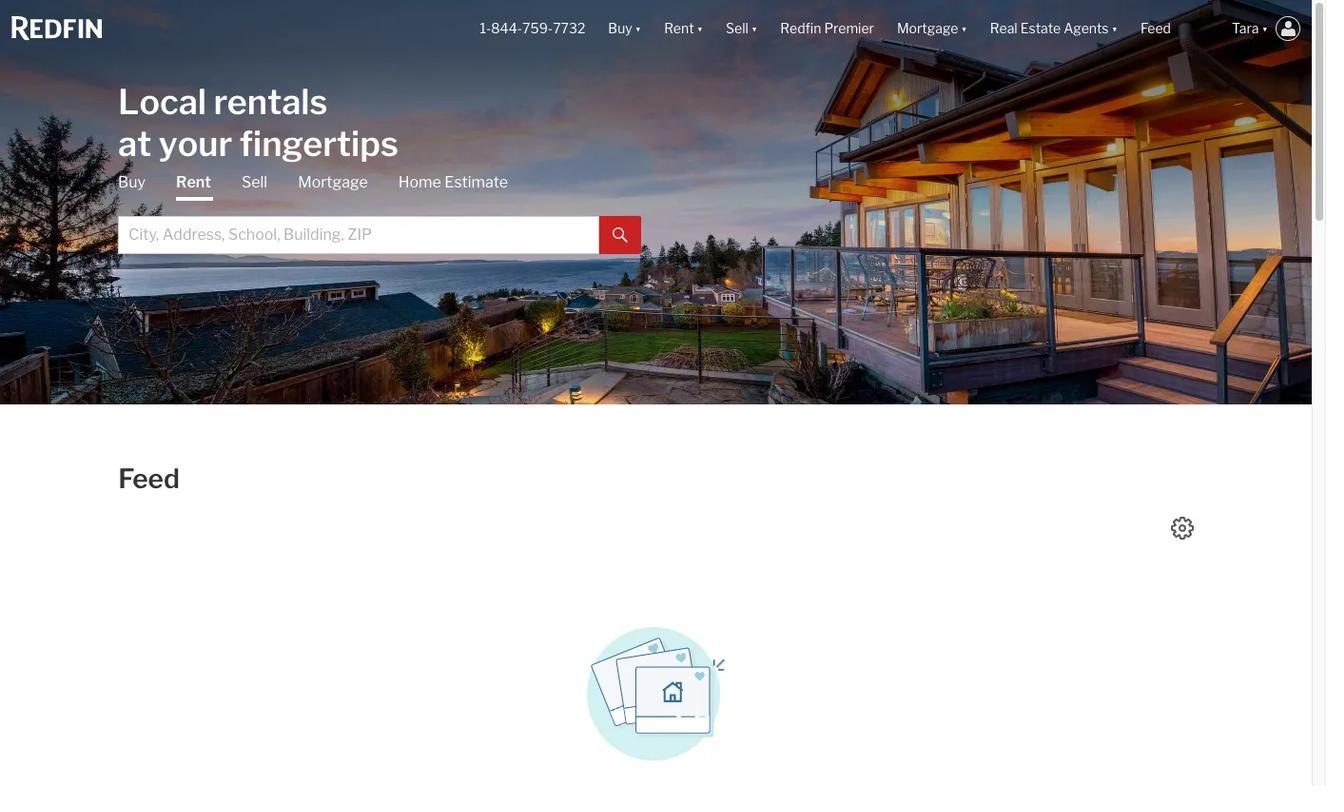 Task type: locate. For each thing, give the bounding box(es) containing it.
▾ for rent ▾
[[697, 20, 703, 37]]

real estate agents ▾ button
[[979, 0, 1130, 57]]

3 ▾ from the left
[[752, 20, 758, 37]]

0 horizontal spatial rent
[[176, 173, 211, 191]]

0 horizontal spatial buy
[[118, 173, 146, 191]]

▾ left rent ▾
[[635, 20, 642, 37]]

real estate agents ▾
[[990, 20, 1118, 37]]

1 vertical spatial mortgage
[[298, 173, 368, 191]]

▾ for mortgage ▾
[[961, 20, 968, 37]]

real
[[990, 20, 1018, 37]]

mortgage for mortgage
[[298, 173, 368, 191]]

rent ▾ button
[[664, 0, 703, 57]]

0 horizontal spatial mortgage
[[298, 173, 368, 191]]

buy ▾
[[608, 20, 642, 37]]

▾ for sell ▾
[[752, 20, 758, 37]]

▾ right tara
[[1262, 20, 1269, 37]]

buy down at
[[118, 173, 146, 191]]

▾ left real
[[961, 20, 968, 37]]

1 horizontal spatial sell
[[726, 20, 749, 37]]

6 ▾ from the left
[[1262, 20, 1269, 37]]

sell down local rentals at your fingertips
[[242, 173, 268, 191]]

1 vertical spatial sell
[[242, 173, 268, 191]]

0 vertical spatial buy
[[608, 20, 633, 37]]

redfin premier button
[[769, 0, 886, 57]]

mortgage left real
[[897, 20, 959, 37]]

1 vertical spatial buy
[[118, 173, 146, 191]]

rent for rent
[[176, 173, 211, 191]]

feed
[[1141, 20, 1171, 37], [118, 462, 180, 495]]

agents
[[1064, 20, 1109, 37]]

0 vertical spatial rent
[[664, 20, 694, 37]]

mortgage down fingertips
[[298, 173, 368, 191]]

sell inside dropdown button
[[726, 20, 749, 37]]

tab list
[[118, 172, 642, 254]]

tara
[[1232, 20, 1260, 37]]

sell inside tab list
[[242, 173, 268, 191]]

rent
[[664, 20, 694, 37], [176, 173, 211, 191]]

sell ▾ button
[[715, 0, 769, 57]]

premier
[[825, 20, 874, 37]]

buy for buy ▾
[[608, 20, 633, 37]]

real estate agents ▾ link
[[990, 0, 1118, 57]]

estimate
[[445, 173, 508, 191]]

▾
[[635, 20, 642, 37], [697, 20, 703, 37], [752, 20, 758, 37], [961, 20, 968, 37], [1112, 20, 1118, 37], [1262, 20, 1269, 37]]

2 ▾ from the left
[[697, 20, 703, 37]]

4 ▾ from the left
[[961, 20, 968, 37]]

your
[[159, 122, 232, 164]]

▾ left redfin
[[752, 20, 758, 37]]

buy
[[608, 20, 633, 37], [118, 173, 146, 191]]

buy inside dropdown button
[[608, 20, 633, 37]]

7732
[[553, 20, 586, 37]]

▾ right agents
[[1112, 20, 1118, 37]]

sell
[[726, 20, 749, 37], [242, 173, 268, 191]]

1 horizontal spatial feed
[[1141, 20, 1171, 37]]

home
[[399, 173, 441, 191]]

0 vertical spatial sell
[[726, 20, 749, 37]]

sell for sell
[[242, 173, 268, 191]]

0 vertical spatial feed
[[1141, 20, 1171, 37]]

0 horizontal spatial sell
[[242, 173, 268, 191]]

buy right 7732
[[608, 20, 633, 37]]

1-844-759-7732
[[480, 20, 586, 37]]

rent right buy ▾
[[664, 20, 694, 37]]

rent inside rent ▾ dropdown button
[[664, 20, 694, 37]]

1 horizontal spatial mortgage
[[897, 20, 959, 37]]

▾ left "sell ▾"
[[697, 20, 703, 37]]

sell right rent ▾
[[726, 20, 749, 37]]

1 vertical spatial feed
[[118, 462, 180, 495]]

1 vertical spatial rent
[[176, 173, 211, 191]]

buy ▾ button
[[597, 0, 653, 57]]

1 horizontal spatial rent
[[664, 20, 694, 37]]

rent for rent ▾
[[664, 20, 694, 37]]

mortgage link
[[298, 172, 368, 193]]

mortgage
[[897, 20, 959, 37], [298, 173, 368, 191]]

sell ▾ button
[[726, 0, 758, 57]]

1 ▾ from the left
[[635, 20, 642, 37]]

rent down the your
[[176, 173, 211, 191]]

mortgage ▾ button
[[897, 0, 968, 57]]

1 horizontal spatial buy
[[608, 20, 633, 37]]

5 ▾ from the left
[[1112, 20, 1118, 37]]

sell ▾
[[726, 20, 758, 37]]

0 vertical spatial mortgage
[[897, 20, 959, 37]]

mortgage inside dropdown button
[[897, 20, 959, 37]]



Task type: vqa. For each thing, say whether or not it's contained in the screenshot.
get
no



Task type: describe. For each thing, give the bounding box(es) containing it.
rentals
[[214, 80, 328, 122]]

local
[[118, 80, 207, 122]]

mortgage ▾ button
[[886, 0, 979, 57]]

estate
[[1021, 20, 1061, 37]]

rent link
[[176, 172, 211, 200]]

mortgage for mortgage ▾
[[897, 20, 959, 37]]

buy for buy
[[118, 173, 146, 191]]

▾ inside dropdown button
[[1112, 20, 1118, 37]]

feed inside button
[[1141, 20, 1171, 37]]

1-844-759-7732 link
[[480, 20, 586, 37]]

local rentals at your fingertips
[[118, 80, 399, 164]]

home estimate
[[399, 173, 508, 191]]

sell link
[[242, 172, 268, 193]]

rent ▾
[[664, 20, 703, 37]]

redfin
[[781, 20, 822, 37]]

0 horizontal spatial feed
[[118, 462, 180, 495]]

at
[[118, 122, 152, 164]]

▾ for buy ▾
[[635, 20, 642, 37]]

rent ▾ button
[[653, 0, 715, 57]]

tab list containing buy
[[118, 172, 642, 254]]

City, Address, School, Building, ZIP search field
[[118, 216, 600, 254]]

fingertips
[[240, 122, 399, 164]]

buy ▾ button
[[608, 0, 642, 57]]

buy link
[[118, 172, 146, 193]]

844-
[[491, 20, 523, 37]]

sell for sell ▾
[[726, 20, 749, 37]]

▾ for tara ▾
[[1262, 20, 1269, 37]]

759-
[[523, 20, 553, 37]]

feed button
[[1130, 0, 1221, 57]]

tara ▾
[[1232, 20, 1269, 37]]

1-
[[480, 20, 491, 37]]

redfin premier
[[781, 20, 874, 37]]

mortgage ▾
[[897, 20, 968, 37]]

home estimate link
[[399, 172, 508, 193]]

submit search image
[[613, 228, 628, 243]]



